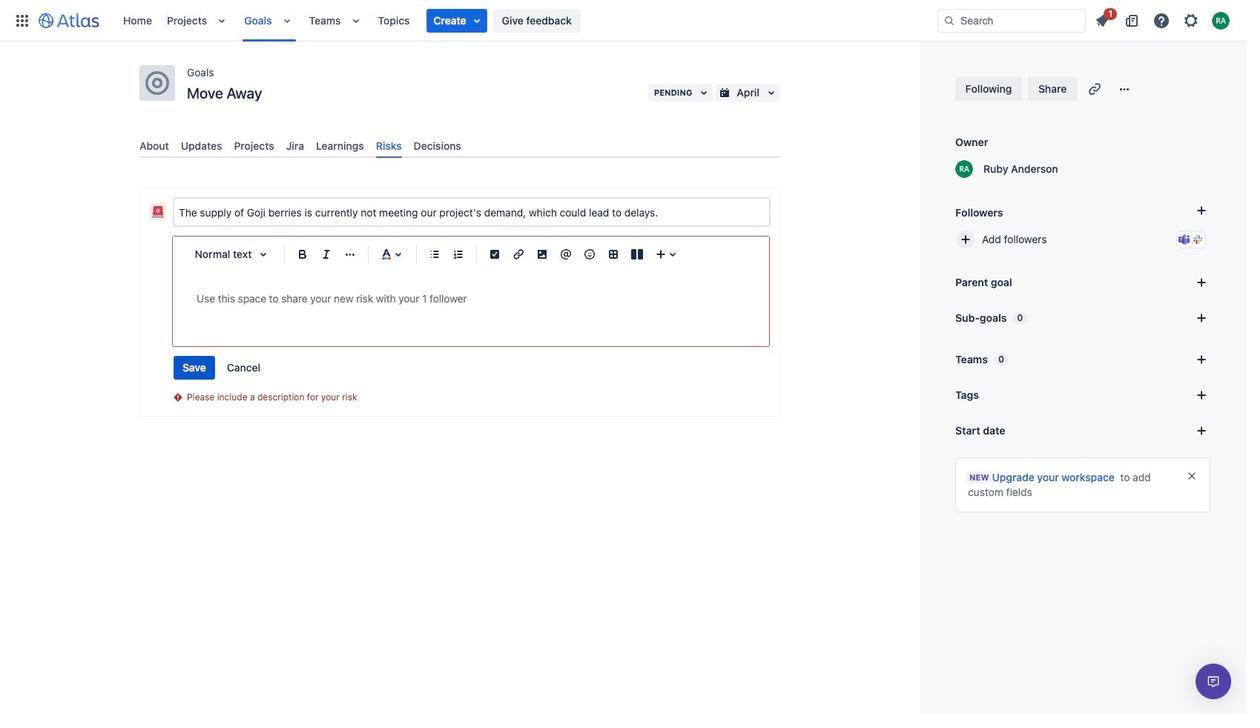 Task type: locate. For each thing, give the bounding box(es) containing it.
more icon image
[[1116, 80, 1134, 98]]

0 horizontal spatial list
[[116, 0, 938, 41]]

risk icon image
[[152, 206, 164, 218]]

Main content area, start typing to enter text. text field
[[197, 290, 746, 308]]

numbered list ⌘⇧7 image
[[450, 246, 468, 264]]

add image, video, or file image
[[534, 246, 551, 264]]

0 horizontal spatial list item
[[426, 9, 487, 32]]

add tag image
[[1193, 387, 1211, 404]]

banner
[[0, 0, 1247, 42]]

list item
[[1089, 6, 1118, 32], [426, 9, 487, 32]]

open intercom messenger image
[[1205, 673, 1223, 691]]

switch to... image
[[13, 12, 31, 29]]

italic ⌘i image
[[318, 246, 335, 264]]

set start date image
[[1193, 422, 1211, 440]]

more formatting image
[[341, 246, 359, 264]]

layouts image
[[629, 246, 646, 264]]

group
[[174, 356, 269, 380]]

msteams logo showing  channels are connected to this goal image
[[1179, 234, 1191, 246]]

settings image
[[1183, 12, 1201, 29]]

notifications image
[[1094, 12, 1112, 29]]

bold ⌘b image
[[294, 246, 312, 264]]

mention @ image
[[557, 246, 575, 264]]

list
[[116, 0, 938, 41], [1089, 6, 1238, 32]]

list formating group
[[423, 243, 470, 267]]

account image
[[1213, 12, 1230, 29]]

None search field
[[938, 9, 1086, 32]]

What's the summary of your risk? text field
[[174, 199, 770, 226]]

slack logo showing nan channels are connected to this goal image
[[1193, 234, 1204, 246]]

tab list
[[134, 134, 787, 158]]

add a follower image
[[1193, 202, 1211, 220]]



Task type: vqa. For each thing, say whether or not it's contained in the screenshot.
the rightmost list
yes



Task type: describe. For each thing, give the bounding box(es) containing it.
close banner image
[[1187, 470, 1199, 482]]

help image
[[1153, 12, 1171, 29]]

Search field
[[938, 9, 1086, 32]]

1 horizontal spatial list item
[[1089, 6, 1118, 32]]

error image
[[172, 392, 184, 404]]

action item [] image
[[486, 246, 504, 264]]

text formatting group
[[291, 243, 362, 267]]

add team image
[[1193, 351, 1211, 369]]

link ⌘k image
[[510, 246, 528, 264]]

bullet list ⌘⇧8 image
[[426, 246, 444, 264]]

search image
[[944, 14, 956, 26]]

goal icon image
[[145, 71, 169, 95]]

add follower image
[[957, 231, 975, 249]]

list item inside list
[[426, 9, 487, 32]]

emoji : image
[[581, 246, 599, 264]]

table ⇧⌥t image
[[605, 246, 623, 264]]

top element
[[9, 0, 938, 41]]

1 horizontal spatial list
[[1089, 6, 1238, 32]]



